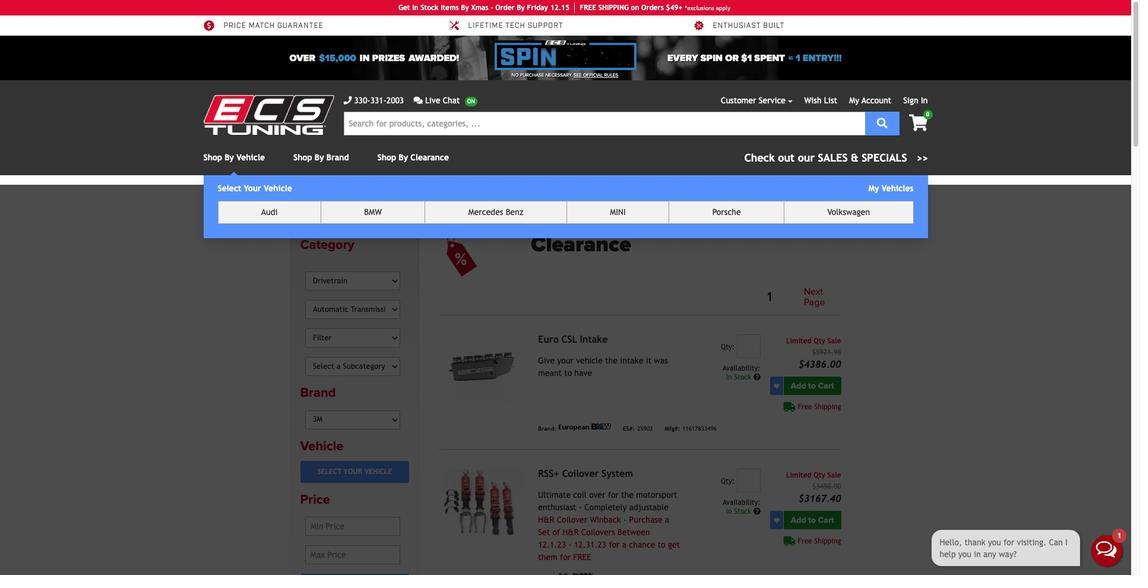 Task type: vqa. For each thing, say whether or not it's contained in the screenshot.
Get at left top
yes



Task type: describe. For each thing, give the bounding box(es) containing it.
wish
[[805, 96, 822, 105]]

1 inside paginated product list navigation navigation
[[768, 289, 772, 305]]

2 vertical spatial for
[[560, 553, 571, 562]]

1 vertical spatial for
[[609, 540, 620, 550]]

or
[[726, 52, 739, 64]]

coil
[[574, 490, 587, 500]]

ultimate coil over for the motorsport enthusiast - completely adjustable h&r coilover winback - purchase a set of h&r coilovers between 12.1.23 - 12.31.23 for a chance to get them for free
[[539, 490, 681, 562]]

my vehicles link
[[869, 184, 914, 193]]

select for select your vehicle
[[218, 184, 242, 193]]

$1
[[742, 52, 752, 64]]

free ship ping on orders $49+ *exclusions apply
[[580, 4, 731, 12]]

phone image
[[344, 96, 352, 105]]

my for my account
[[850, 96, 860, 105]]

11617833496
[[683, 425, 717, 432]]

your for select
[[344, 468, 363, 476]]

price match guarantee link
[[204, 20, 324, 31]]

category
[[300, 237, 355, 253]]

by left the "xmas"
[[461, 4, 469, 12]]

in stock for $4386.00
[[727, 373, 754, 382]]

es#: 25902
[[623, 425, 653, 432]]

euro csl intake
[[539, 334, 608, 345]]

price for price
[[300, 492, 330, 507]]

coilover inside ultimate coil over for the motorsport enthusiast - completely adjustable h&r coilover winback - purchase a set of h&r coilovers between 12.1.23 - 12.31.23 for a chance to get them for free
[[557, 515, 588, 525]]

to down $4386.00
[[809, 381, 817, 391]]

match
[[249, 22, 275, 30]]

in right get
[[413, 4, 419, 12]]

chance
[[630, 540, 656, 550]]

my for my vehicles
[[869, 184, 880, 193]]

sales & specials
[[819, 152, 908, 164]]

2003
[[387, 96, 404, 105]]

0 vertical spatial a
[[794, 196, 798, 206]]

guarantee
[[277, 22, 324, 30]]

csl
[[562, 334, 578, 345]]

wish list
[[805, 96, 838, 105]]

&
[[852, 152, 859, 164]]

shop for shop by clearance
[[378, 153, 396, 162]]

paginated product list navigation navigation
[[531, 285, 842, 310]]

next page
[[805, 286, 826, 308]]

over
[[590, 490, 606, 500]]

live
[[425, 96, 441, 105]]

system
[[602, 468, 634, 480]]

audi
[[261, 207, 278, 217]]

0 vertical spatial h&r
[[539, 515, 555, 525]]

shop for shop by brand
[[294, 153, 312, 162]]

by for shop by vehicle
[[225, 153, 234, 162]]

Max Price number field
[[305, 546, 400, 565]]

add to cart for $4386.00
[[791, 381, 835, 391]]

es#4430806 - 32132-2 - rss+ coilover system - ultimate coil over for the motorsport enthusiast - completely adjustable - h&r - audi image
[[439, 469, 529, 537]]

lifetime tech support link
[[448, 20, 564, 31]]

home page
[[300, 193, 336, 201]]

stock for rss+ coilover system
[[735, 508, 752, 516]]

330-331-2003
[[354, 96, 404, 105]]

0 horizontal spatial a
[[623, 540, 627, 550]]

on
[[631, 4, 640, 12]]

by right order
[[517, 4, 525, 12]]

your for give
[[558, 356, 574, 366]]

$3450.00
[[813, 483, 842, 491]]

- right the "xmas"
[[491, 4, 494, 12]]

benz
[[506, 207, 524, 217]]

every
[[668, 52, 699, 64]]

ecs tuning 'spin to win' contest logo image
[[495, 40, 637, 70]]

vehicle for select your vehicle
[[264, 184, 292, 193]]

to left pick
[[768, 196, 775, 206]]

live chat
[[425, 96, 460, 105]]

$15,000
[[319, 52, 356, 64]]

qty for $4386.00
[[814, 337, 826, 345]]

get in stock items by xmas - order by friday 12.15
[[399, 4, 570, 12]]

0 vertical spatial clearance
[[411, 153, 449, 162]]

mercedes benz
[[469, 207, 524, 217]]

0 vertical spatial for
[[608, 490, 619, 500]]

qty: for $4386.00
[[721, 343, 735, 351]]

friday
[[527, 4, 549, 12]]

25902
[[638, 425, 653, 432]]

shop by clearance link
[[378, 153, 449, 162]]

limited for $3167.40
[[787, 471, 812, 480]]

lifetime tech support
[[469, 22, 564, 30]]

sale for $4386.00
[[828, 337, 842, 345]]

es#25902 - 11617833496 - euro csl intake - give your vehicle the intake it was meant to have - genuine european bmw - bmw image
[[439, 335, 529, 402]]

prizes
[[372, 52, 405, 64]]

question circle image
[[754, 374, 761, 381]]

rss+ coilover system
[[539, 468, 634, 480]]

intake
[[580, 334, 608, 345]]

1 vertical spatial clearance
[[344, 193, 377, 201]]

have
[[575, 369, 593, 378]]

shopping cart image
[[910, 115, 929, 131]]

select link
[[808, 197, 829, 204]]

in stock for $3167.40
[[727, 508, 754, 516]]

in
[[360, 52, 370, 64]]

specials
[[862, 152, 908, 164]]

over $15,000 in prizes
[[290, 52, 405, 64]]

331-
[[371, 96, 387, 105]]

add to wish list image
[[774, 383, 780, 389]]

home page link
[[300, 193, 342, 201]]

live chat link
[[414, 94, 478, 107]]

give your vehicle the intake it was meant to have
[[539, 356, 669, 378]]

every spin or $1 spent = 1 entry!!!
[[668, 52, 842, 64]]

select your vehicle link
[[300, 461, 410, 483]]

330-
[[354, 96, 371, 105]]

customer service button
[[721, 94, 793, 107]]

please tap 'select' to pick a vehicle
[[700, 196, 826, 206]]

tap
[[726, 196, 738, 206]]

cart for $4386.00
[[819, 381, 835, 391]]

get
[[399, 4, 410, 12]]

in right the sign
[[922, 96, 929, 105]]

add to wish list image
[[774, 517, 780, 523]]

it
[[646, 356, 652, 366]]

rss+
[[539, 468, 560, 480]]

by for shop by clearance
[[399, 153, 408, 162]]

enthusiast built link
[[693, 20, 785, 31]]

enthusiast built
[[713, 22, 785, 30]]

bmw
[[364, 207, 382, 217]]

Min Price number field
[[305, 517, 400, 536]]

free inside ultimate coil over for the motorsport enthusiast - completely adjustable h&r coilover winback - purchase a set of h&r coilovers between 12.1.23 - 12.31.23 for a chance to get them for free
[[574, 553, 592, 562]]

meant
[[539, 369, 562, 378]]

completely
[[585, 503, 627, 512]]

xmas
[[472, 4, 489, 12]]

customer
[[721, 96, 757, 105]]

search image
[[878, 117, 888, 128]]

winback
[[590, 515, 622, 525]]

shop by vehicle link
[[204, 153, 265, 162]]

free for $4386.00
[[799, 403, 813, 411]]

the inside give your vehicle the intake it was meant to have
[[606, 356, 618, 366]]

12.1.23
[[539, 540, 567, 550]]



Task type: locate. For each thing, give the bounding box(es) containing it.
1 add to cart from the top
[[791, 381, 835, 391]]

1 horizontal spatial price
[[300, 492, 330, 507]]

ship
[[599, 4, 614, 12]]

1 vertical spatial sale
[[828, 471, 842, 480]]

2 availability: from the top
[[723, 499, 761, 507]]

coilover down enthusiast
[[557, 515, 588, 525]]

1 left next
[[768, 289, 772, 305]]

mfg#:
[[665, 425, 681, 432]]

ecs tuning image
[[204, 95, 334, 135]]

1 right =
[[796, 52, 801, 64]]

a right pick
[[794, 196, 798, 206]]

0
[[927, 111, 930, 118]]

2 cart from the top
[[819, 515, 835, 525]]

0 horizontal spatial my
[[850, 96, 860, 105]]

0 vertical spatial vehicle
[[800, 196, 826, 206]]

1 sale from the top
[[828, 337, 842, 345]]

limited up $3167.40
[[787, 471, 812, 480]]

1 vertical spatial add to cart
[[791, 515, 835, 525]]

1 horizontal spatial clearance
[[411, 153, 449, 162]]

1 horizontal spatial vehicle
[[800, 196, 826, 206]]

sale for $3167.40
[[828, 471, 842, 480]]

free for $3167.40
[[799, 537, 813, 546]]

stock for euro csl intake
[[735, 373, 752, 382]]

intake
[[621, 356, 644, 366]]

add right add to wish list icon
[[791, 381, 807, 391]]

1 vertical spatial free
[[799, 537, 813, 546]]

1 horizontal spatial my
[[869, 184, 880, 193]]

shipping down $3167.40
[[815, 537, 842, 546]]

brand:
[[539, 425, 557, 432]]

qty inside limited qty sale $5921.98 $4386.00
[[814, 337, 826, 345]]

shop for shop by vehicle
[[204, 153, 222, 162]]

rss+ coilover system link
[[539, 468, 634, 480]]

*exclusions
[[686, 4, 715, 11]]

was
[[655, 356, 669, 366]]

page right 1 link
[[805, 296, 826, 308]]

vehicle inside give your vehicle the intake it was meant to have
[[577, 356, 603, 366]]

cart for $3167.40
[[819, 515, 835, 525]]

add to cart button down $3167.40
[[784, 511, 842, 530]]

1 vertical spatial add to cart button
[[784, 511, 842, 530]]

shipping for $3167.40
[[815, 537, 842, 546]]

1 vertical spatial a
[[665, 515, 670, 525]]

add to cart down $3167.40
[[791, 515, 835, 525]]

euro
[[539, 334, 559, 345]]

give
[[539, 356, 555, 366]]

2 horizontal spatial shop
[[378, 153, 396, 162]]

2 horizontal spatial select
[[808, 197, 829, 204]]

select up volkswagen
[[808, 197, 829, 204]]

vehicle up have
[[577, 356, 603, 366]]

list
[[825, 96, 838, 105]]

shop by brand link
[[294, 153, 349, 162]]

page inside paginated product list navigation navigation
[[805, 296, 826, 308]]

purchase
[[520, 73, 545, 78]]

1 vertical spatial add
[[791, 515, 807, 525]]

free
[[799, 403, 813, 411], [799, 537, 813, 546]]

sale inside limited qty sale $3450.00 $3167.40
[[828, 471, 842, 480]]

1 vertical spatial shipping
[[815, 537, 842, 546]]

vehicle
[[800, 196, 826, 206], [577, 356, 603, 366]]

0 horizontal spatial h&r
[[539, 515, 555, 525]]

'select'
[[740, 196, 765, 206]]

clearance up "bmw" at the top
[[344, 193, 377, 201]]

qty: for $3167.40
[[721, 477, 735, 486]]

1 add to cart button from the top
[[784, 377, 842, 395]]

cart down $4386.00
[[819, 381, 835, 391]]

1 horizontal spatial your
[[558, 356, 574, 366]]

2 sale from the top
[[828, 471, 842, 480]]

sign in link
[[904, 96, 929, 105]]

sales & specials link
[[745, 150, 929, 166]]

service
[[759, 96, 786, 105]]

$49+
[[666, 4, 683, 12]]

.
[[619, 73, 620, 78]]

1 horizontal spatial page
[[805, 296, 826, 308]]

account
[[862, 96, 892, 105]]

h&r up set
[[539, 515, 555, 525]]

None number field
[[737, 335, 761, 358], [737, 469, 761, 493], [737, 335, 761, 358], [737, 469, 761, 493]]

shipping down $4386.00
[[815, 403, 842, 411]]

add to cart button down $4386.00
[[784, 377, 842, 395]]

1 vertical spatial my
[[869, 184, 880, 193]]

limited up $4386.00
[[787, 337, 812, 345]]

your
[[244, 184, 262, 193]]

1 vertical spatial price
[[300, 492, 330, 507]]

motorsport
[[637, 490, 678, 500]]

1 free from the top
[[799, 403, 813, 411]]

the down system
[[622, 490, 634, 500]]

free shipping for $3167.40
[[799, 537, 842, 546]]

1 add from the top
[[791, 381, 807, 391]]

h&r right of
[[563, 528, 579, 537]]

free shipping for $4386.00
[[799, 403, 842, 411]]

the left intake on the bottom of page
[[606, 356, 618, 366]]

vehicle
[[237, 153, 265, 162], [264, 184, 292, 193], [300, 438, 344, 454], [365, 468, 392, 476]]

no purchase necessary. see official rules .
[[512, 73, 620, 78]]

qty up $3450.00 at the bottom
[[814, 471, 826, 480]]

for up completely
[[608, 490, 619, 500]]

add for $3167.40
[[791, 515, 807, 525]]

by
[[461, 4, 469, 12], [517, 4, 525, 12], [225, 153, 234, 162], [315, 153, 324, 162], [399, 153, 408, 162]]

qty inside limited qty sale $3450.00 $3167.40
[[814, 471, 826, 480]]

2 add from the top
[[791, 515, 807, 525]]

1 vertical spatial the
[[622, 490, 634, 500]]

your inside select your vehicle link
[[344, 468, 363, 476]]

vehicles
[[882, 184, 914, 193]]

1 qty: from the top
[[721, 343, 735, 351]]

stock left items
[[421, 4, 439, 12]]

my left account on the right top
[[850, 96, 860, 105]]

free shipping down $4386.00
[[799, 403, 842, 411]]

a down between
[[623, 540, 627, 550]]

in stock
[[727, 373, 754, 382], [727, 508, 754, 516]]

official
[[584, 73, 603, 78]]

wish list link
[[805, 96, 838, 105]]

2 free from the top
[[799, 537, 813, 546]]

availability: for $4386.00
[[723, 364, 761, 373]]

2 horizontal spatial clearance
[[531, 232, 632, 257]]

1 horizontal spatial h&r
[[563, 528, 579, 537]]

sale up $3450.00 at the bottom
[[828, 471, 842, 480]]

0 horizontal spatial the
[[606, 356, 618, 366]]

sale up $5921.98
[[828, 337, 842, 345]]

order
[[496, 4, 515, 12]]

vehicle for shop by vehicle
[[237, 153, 265, 162]]

1 vertical spatial cart
[[819, 515, 835, 525]]

price up "min price" number field
[[300, 492, 330, 507]]

0 vertical spatial cart
[[819, 381, 835, 391]]

1 vertical spatial 1
[[768, 289, 772, 305]]

get
[[669, 540, 681, 550]]

1 vertical spatial h&r
[[563, 528, 579, 537]]

0 vertical spatial free shipping
[[799, 403, 842, 411]]

0 vertical spatial your
[[558, 356, 574, 366]]

rules
[[605, 73, 619, 78]]

to left get
[[658, 540, 666, 550]]

0 vertical spatial qty:
[[721, 343, 735, 351]]

0 horizontal spatial page
[[321, 193, 336, 201]]

0 horizontal spatial 1
[[768, 289, 772, 305]]

1 free shipping from the top
[[799, 403, 842, 411]]

my left vehicles
[[869, 184, 880, 193]]

1 vertical spatial free shipping
[[799, 537, 842, 546]]

2 qty: from the top
[[721, 477, 735, 486]]

limited inside limited qty sale $5921.98 $4386.00
[[787, 337, 812, 345]]

add to cart button for $4386.00
[[784, 377, 842, 395]]

your up "min price" number field
[[344, 468, 363, 476]]

price for price match guarantee
[[224, 22, 247, 30]]

add to cart down $4386.00
[[791, 381, 835, 391]]

by down 2003 on the left of page
[[399, 153, 408, 162]]

2 vertical spatial a
[[623, 540, 627, 550]]

1 vertical spatial stock
[[735, 373, 752, 382]]

1 vertical spatial coilover
[[557, 515, 588, 525]]

0 vertical spatial availability:
[[723, 364, 761, 373]]

ping
[[614, 4, 629, 12]]

clearance down mini
[[531, 232, 632, 257]]

2 add to cart from the top
[[791, 515, 835, 525]]

set
[[539, 528, 550, 537]]

2 free shipping from the top
[[799, 537, 842, 546]]

12.31.23
[[575, 540, 607, 550]]

2 vertical spatial select
[[318, 468, 342, 476]]

free down 12.31.23
[[574, 553, 592, 562]]

0 horizontal spatial price
[[224, 22, 247, 30]]

qty for $3167.40
[[814, 471, 826, 480]]

vehicle for select your vehicle
[[365, 468, 392, 476]]

for down coilovers
[[609, 540, 620, 550]]

0 vertical spatial add to cart button
[[784, 377, 842, 395]]

a right purchase
[[665, 515, 670, 525]]

porsche
[[713, 207, 741, 217]]

chat
[[443, 96, 460, 105]]

cart
[[819, 381, 835, 391], [819, 515, 835, 525]]

in left question circle image
[[727, 508, 733, 516]]

to left have
[[565, 369, 573, 378]]

lifetime
[[469, 22, 504, 30]]

0 vertical spatial free
[[799, 403, 813, 411]]

0 vertical spatial price
[[224, 22, 247, 30]]

limited inside limited qty sale $3450.00 $3167.40
[[787, 471, 812, 480]]

over
[[290, 52, 316, 64]]

price left the match
[[224, 22, 247, 30]]

1 horizontal spatial the
[[622, 490, 634, 500]]

free down $4386.00
[[799, 403, 813, 411]]

shipping
[[815, 403, 842, 411], [815, 537, 842, 546]]

1 vertical spatial limited
[[787, 471, 812, 480]]

1 vertical spatial your
[[344, 468, 363, 476]]

stock left question circle image
[[735, 508, 752, 516]]

0 horizontal spatial shop
[[204, 153, 222, 162]]

2 horizontal spatial a
[[794, 196, 798, 206]]

availability: up question circle image
[[723, 499, 761, 507]]

1 cart from the top
[[819, 381, 835, 391]]

see
[[574, 73, 582, 78]]

1 in stock from the top
[[727, 373, 754, 382]]

necessary.
[[546, 73, 573, 78]]

sign in
[[904, 96, 929, 105]]

my account link
[[850, 96, 892, 105]]

page right 'home'
[[321, 193, 336, 201]]

stock left question circle icon at the bottom right of page
[[735, 373, 752, 382]]

your right give
[[558, 356, 574, 366]]

1 vertical spatial page
[[805, 296, 826, 308]]

shop up "bmw" at the top
[[378, 153, 396, 162]]

my account
[[850, 96, 892, 105]]

0 vertical spatial select
[[218, 184, 242, 193]]

customer service
[[721, 96, 786, 105]]

0 horizontal spatial select
[[218, 184, 242, 193]]

es#:
[[623, 425, 635, 432]]

0 vertical spatial brand
[[327, 153, 349, 162]]

apply
[[717, 4, 731, 11]]

availability: for $3167.40
[[723, 499, 761, 507]]

0 horizontal spatial clearance
[[344, 193, 377, 201]]

1 vertical spatial qty:
[[721, 477, 735, 486]]

coilover up coil
[[563, 468, 599, 480]]

select for select your vehicle
[[318, 468, 342, 476]]

by up select your vehicle
[[225, 153, 234, 162]]

12.15
[[551, 4, 570, 12]]

select left your
[[218, 184, 242, 193]]

shop up 'home'
[[294, 153, 312, 162]]

0 vertical spatial add
[[791, 381, 807, 391]]

add right add to wish list image
[[791, 515, 807, 525]]

clearance down live
[[411, 153, 449, 162]]

mfg#: 11617833496
[[665, 425, 717, 432]]

0 vertical spatial 1
[[796, 52, 801, 64]]

no
[[512, 73, 519, 78]]

free down $3167.40
[[799, 537, 813, 546]]

3 shop from the left
[[378, 153, 396, 162]]

in left question circle icon at the bottom right of page
[[727, 373, 733, 382]]

1 horizontal spatial 1
[[796, 52, 801, 64]]

free shipping down $3167.40
[[799, 537, 842, 546]]

select for the 'select' link
[[808, 197, 829, 204]]

1 vertical spatial availability:
[[723, 499, 761, 507]]

vehicle right pick
[[800, 196, 826, 206]]

a
[[794, 196, 798, 206], [665, 515, 670, 525], [623, 540, 627, 550]]

qty up $5921.98
[[814, 337, 826, 345]]

by up home page link
[[315, 153, 324, 162]]

0 vertical spatial shipping
[[815, 403, 842, 411]]

1 horizontal spatial shop
[[294, 153, 312, 162]]

of
[[553, 528, 560, 537]]

0 vertical spatial page
[[321, 193, 336, 201]]

Search text field
[[344, 112, 866, 135]]

the inside ultimate coil over for the motorsport enthusiast - completely adjustable h&r coilover winback - purchase a set of h&r coilovers between 12.1.23 - 12.31.23 for a chance to get them for free
[[622, 490, 634, 500]]

0 vertical spatial the
[[606, 356, 618, 366]]

1 qty from the top
[[814, 337, 826, 345]]

$4386.00
[[799, 359, 842, 370]]

1 vertical spatial in stock
[[727, 508, 754, 516]]

1 limited from the top
[[787, 337, 812, 345]]

free left ship
[[580, 4, 597, 12]]

0 vertical spatial limited
[[787, 337, 812, 345]]

2 vertical spatial clearance
[[531, 232, 632, 257]]

1 vertical spatial select
[[808, 197, 829, 204]]

0 horizontal spatial your
[[344, 468, 363, 476]]

limited qty sale $5921.98 $4386.00
[[787, 337, 842, 370]]

question circle image
[[754, 508, 761, 515]]

*exclusions apply link
[[686, 3, 731, 12]]

genuine european bmw - corporate logo image
[[559, 424, 611, 431]]

0 horizontal spatial vehicle
[[577, 356, 603, 366]]

qty
[[814, 337, 826, 345], [814, 471, 826, 480]]

1 vertical spatial qty
[[814, 471, 826, 480]]

1 horizontal spatial select
[[318, 468, 342, 476]]

add for $4386.00
[[791, 381, 807, 391]]

2 shop from the left
[[294, 153, 312, 162]]

- up between
[[624, 515, 627, 525]]

2 limited from the top
[[787, 471, 812, 480]]

2 in stock from the top
[[727, 508, 754, 516]]

select up "min price" number field
[[318, 468, 342, 476]]

page
[[321, 193, 336, 201], [805, 296, 826, 308]]

0 vertical spatial my
[[850, 96, 860, 105]]

0 vertical spatial stock
[[421, 4, 439, 12]]

0 vertical spatial free
[[580, 4, 597, 12]]

them
[[539, 553, 558, 562]]

enthusiast
[[539, 503, 577, 512]]

by for shop by brand
[[315, 153, 324, 162]]

1 vertical spatial brand
[[300, 385, 336, 401]]

2 shipping from the top
[[815, 537, 842, 546]]

1 vertical spatial vehicle
[[577, 356, 603, 366]]

your inside give your vehicle the intake it was meant to have
[[558, 356, 574, 366]]

to inside ultimate coil over for the motorsport enthusiast - completely adjustable h&r coilover winback - purchase a set of h&r coilovers between 12.1.23 - 12.31.23 for a chance to get them for free
[[658, 540, 666, 550]]

my vehicles
[[869, 184, 914, 193]]

cart down $3167.40
[[819, 515, 835, 525]]

1 availability: from the top
[[723, 364, 761, 373]]

ultimate
[[539, 490, 571, 500]]

comments image
[[414, 96, 423, 105]]

add to cart button for $3167.40
[[784, 511, 842, 530]]

0 vertical spatial in stock
[[727, 373, 754, 382]]

shop up select your vehicle
[[204, 153, 222, 162]]

sale inside limited qty sale $5921.98 $4386.00
[[828, 337, 842, 345]]

coilovers
[[582, 528, 616, 537]]

add to cart for $3167.40
[[791, 515, 835, 525]]

0 vertical spatial qty
[[814, 337, 826, 345]]

to down $3167.40
[[809, 515, 817, 525]]

2 vertical spatial stock
[[735, 508, 752, 516]]

- down coil
[[579, 503, 582, 512]]

0 vertical spatial sale
[[828, 337, 842, 345]]

1 horizontal spatial a
[[665, 515, 670, 525]]

1 shop from the left
[[204, 153, 222, 162]]

- right 12.1.23
[[569, 540, 572, 550]]

2 add to cart button from the top
[[784, 511, 842, 530]]

0 vertical spatial add to cart
[[791, 381, 835, 391]]

to inside give your vehicle the intake it was meant to have
[[565, 369, 573, 378]]

0 link
[[900, 110, 933, 133]]

0 vertical spatial coilover
[[563, 468, 599, 480]]

home
[[300, 193, 319, 201]]

page for next
[[805, 296, 826, 308]]

2 qty from the top
[[814, 471, 826, 480]]

shop by clearance
[[378, 153, 449, 162]]

shop
[[204, 153, 222, 162], [294, 153, 312, 162], [378, 153, 396, 162]]

page for home
[[321, 193, 336, 201]]

h&r - corporate logo image
[[559, 574, 594, 575]]

h&r
[[539, 515, 555, 525], [563, 528, 579, 537]]

1 vertical spatial free
[[574, 553, 592, 562]]

for right them in the left bottom of the page
[[560, 553, 571, 562]]

shipping for $4386.00
[[815, 403, 842, 411]]

1 shipping from the top
[[815, 403, 842, 411]]

limited for $4386.00
[[787, 337, 812, 345]]

availability: up question circle icon at the bottom right of page
[[723, 364, 761, 373]]



